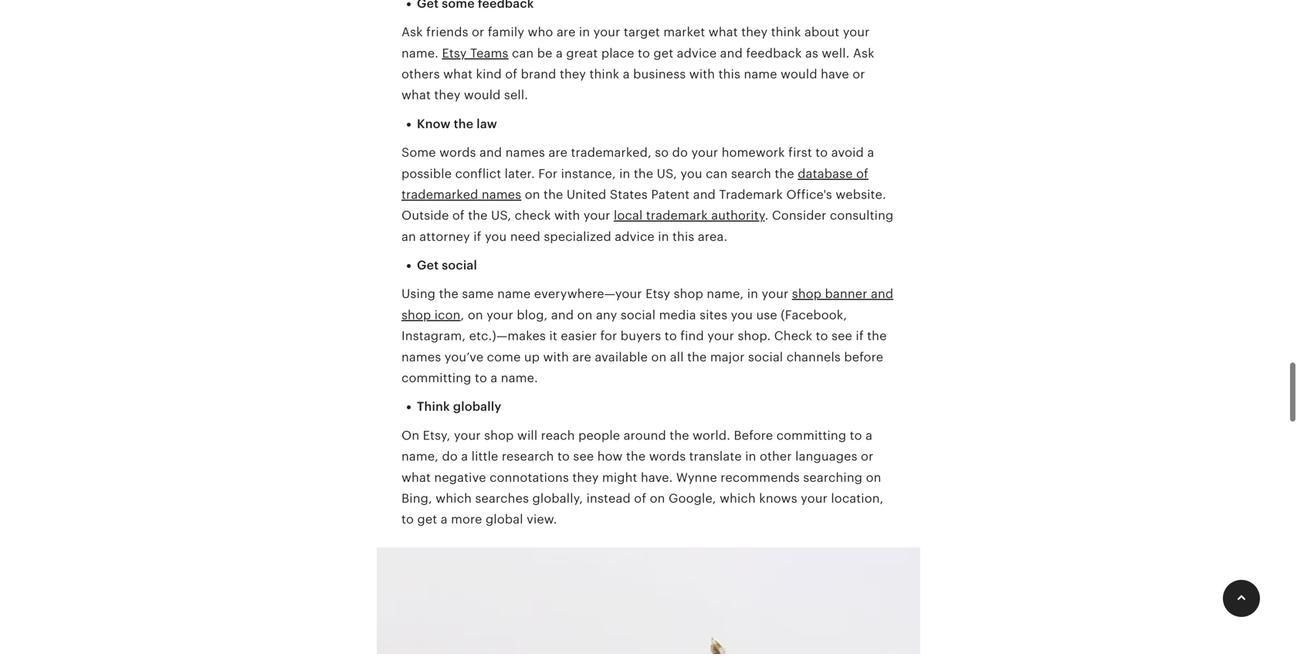 Task type: describe. For each thing, give the bounding box(es) containing it.
a right the be
[[556, 46, 563, 60]]

everywhere—your
[[534, 287, 642, 301]]

you inside . consider consulting an attorney if you need specialized advice in this area.
[[485, 230, 507, 244]]

the left law
[[454, 117, 474, 131]]

what down etsy teams
[[443, 67, 473, 81]]

us, inside some words and names are trademarked, so do your homework first to avoid a possible conflict later. for instance, in the us, you can search the
[[657, 167, 677, 181]]

can inside can be a great place to get advice and feedback as well. ask others what kind of brand they think a business with this name would have or what they would sell.
[[512, 46, 534, 60]]

have
[[821, 67, 850, 81]]

0 vertical spatial would
[[781, 67, 818, 81]]

check
[[515, 209, 551, 223]]

local trademark authority
[[614, 209, 765, 223]]

so
[[655, 146, 669, 160]]

local
[[614, 209, 643, 223]]

market
[[664, 25, 706, 39]]

to inside some words and names are trademarked, so do your homework first to avoid a possible conflict later. for instance, in the us, you can search the
[[816, 146, 828, 160]]

know
[[417, 117, 451, 131]]

sell.
[[504, 88, 528, 102]]

great
[[566, 46, 598, 60]]

your up well.
[[843, 25, 870, 39]]

trademark
[[646, 209, 708, 223]]

advice inside can be a great place to get advice and feedback as well. ask others what kind of brand they think a business with this name would have or what they would sell.
[[677, 46, 717, 60]]

how
[[598, 450, 623, 464]]

sites
[[700, 308, 728, 322]]

patent
[[651, 188, 690, 202]]

conflict
[[455, 167, 502, 181]]

family
[[488, 25, 525, 39]]

what down others
[[402, 88, 431, 102]]

to down bing,
[[402, 513, 414, 527]]

a left the little at the bottom of page
[[461, 450, 468, 464]]

before
[[845, 350, 884, 364]]

1 which from the left
[[436, 492, 472, 506]]

on left all on the right of page
[[652, 350, 667, 364]]

instance,
[[561, 167, 616, 181]]

searching
[[804, 471, 863, 485]]

feedback
[[746, 46, 802, 60]]

us, inside on the united states patent and trademark office's website. outside of the us, check with your
[[491, 209, 512, 223]]

check
[[775, 329, 813, 343]]

bing,
[[402, 492, 432, 506]]

do inside on etsy, your shop will reach people around the world. before committing to a name, do a little research to see how the words translate in other languages or what negative connotations they might have. wynne recommends searching on bing, which searches globally, instead of on google, which knows your location, to get a more global view.
[[442, 450, 458, 464]]

1 horizontal spatial social
[[621, 308, 656, 322]]

google,
[[669, 492, 717, 506]]

,
[[461, 308, 465, 322]]

avoid
[[832, 146, 864, 160]]

search
[[731, 167, 772, 181]]

on up "location,"
[[866, 471, 882, 485]]

homework
[[722, 146, 785, 160]]

they inside on etsy, your shop will reach people around the world. before committing to a name, do a little research to see how the words translate in other languages or what negative connotations they might have. wynne recommends searching on bing, which searches globally, instead of on google, which knows your location, to get a more global view.
[[573, 471, 599, 485]]

etsy teams
[[442, 46, 509, 60]]

a down place
[[623, 67, 630, 81]]

find
[[681, 329, 704, 343]]

globally,
[[533, 492, 583, 506]]

get social
[[417, 258, 477, 272]]

wynne
[[677, 471, 718, 485]]

instead
[[587, 492, 631, 506]]

major
[[711, 350, 745, 364]]

an
[[402, 230, 416, 244]]

knows
[[760, 492, 798, 506]]

to down reach
[[558, 450, 570, 464]]

0 vertical spatial social
[[442, 258, 477, 272]]

might
[[602, 471, 638, 485]]

teams
[[470, 46, 509, 60]]

your up "use"
[[762, 287, 789, 301]]

languages
[[796, 450, 858, 464]]

know the law
[[417, 117, 497, 131]]

research
[[502, 450, 554, 464]]

world.
[[693, 429, 731, 443]]

all
[[670, 350, 684, 364]]

(facebook,
[[781, 308, 848, 322]]

1 vertical spatial etsy
[[646, 287, 671, 301]]

more
[[451, 513, 482, 527]]

they down great
[[560, 67, 586, 81]]

of inside on the united states patent and trademark office's website. outside of the us, check with your
[[453, 209, 465, 223]]

for
[[539, 167, 558, 181]]

a left the more
[[441, 513, 448, 527]]

later.
[[505, 167, 535, 181]]

2 horizontal spatial social
[[748, 350, 784, 364]]

in up "use"
[[748, 287, 759, 301]]

the up icon
[[439, 287, 459, 301]]

to up languages on the right bottom of page
[[850, 429, 863, 443]]

it
[[550, 329, 558, 343]]

names for and
[[506, 146, 545, 160]]

trademarked
[[402, 188, 479, 202]]

the down 'around'
[[626, 450, 646, 464]]

what inside ask friends or family who are in your target market what they think about your name.
[[709, 25, 738, 39]]

view.
[[527, 513, 557, 527]]

your up the little at the bottom of page
[[454, 429, 481, 443]]

get inside on etsy, your shop will reach people around the world. before committing to a name, do a little research to see how the words translate in other languages or what negative connotations they might have. wynne recommends searching on bing, which searches globally, instead of on google, which knows your location, to get a more global view.
[[417, 513, 437, 527]]

consulting
[[830, 209, 894, 223]]

your up place
[[594, 25, 621, 39]]

etsy,
[[423, 429, 451, 443]]

the up states
[[634, 167, 654, 181]]

the down first
[[775, 167, 795, 181]]

the left world.
[[670, 429, 690, 443]]

advice inside . consider consulting an attorney if you need specialized advice in this area.
[[615, 230, 655, 244]]

words inside on etsy, your shop will reach people around the world. before committing to a name, do a little research to see how the words translate in other languages or what negative connotations they might have. wynne recommends searching on bing, which searches globally, instead of on google, which knows your location, to get a more global view.
[[649, 450, 686, 464]]

ask inside ask friends or family who are in your target market what they think about your name.
[[402, 25, 423, 39]]

icon
[[435, 308, 461, 322]]

names for trademarked
[[482, 188, 522, 202]]

media
[[659, 308, 697, 322]]

0 horizontal spatial name
[[498, 287, 531, 301]]

trademark
[[719, 188, 783, 202]]

do inside some words and names are trademarked, so do your homework first to avoid a possible conflict later. for instance, in the us, you can search the
[[673, 146, 688, 160]]

reach
[[541, 429, 575, 443]]

who
[[528, 25, 553, 39]]

be
[[537, 46, 553, 60]]

with inside , on your blog, and on any social media sites you use (facebook, instagram, etc.)—makes it easier for buyers to find your shop. check to see if the names you've come up with are available on all the major social channels before committing to a name.
[[543, 350, 569, 364]]

. consider consulting an attorney if you need specialized advice in this area.
[[402, 209, 894, 244]]

0 vertical spatial etsy
[[442, 46, 467, 60]]

shop banner and shop icon link
[[402, 287, 894, 322]]

shop up (facebook,
[[792, 287, 822, 301]]

blog,
[[517, 308, 548, 322]]

need
[[510, 230, 541, 244]]

friends
[[427, 25, 469, 39]]

or inside can be a great place to get advice and feedback as well. ask others what kind of brand they think a business with this name would have or what they would sell.
[[853, 67, 866, 81]]

committing inside , on your blog, and on any social media sites you use (facebook, instagram, etc.)—makes it easier for buyers to find your shop. check to see if the names you've come up with are available on all the major social channels before committing to a name.
[[402, 371, 472, 385]]

consider
[[772, 209, 827, 223]]

some words and names are trademarked, so do your homework first to avoid a possible conflict later. for instance, in the us, you can search the
[[402, 146, 875, 181]]

they inside ask friends or family who are in your target market what they think about your name.
[[742, 25, 768, 39]]

searches
[[475, 492, 529, 506]]

etsy shop name taken image
[[377, 538, 921, 654]]

area.
[[698, 230, 728, 244]]

as
[[806, 46, 819, 60]]

are inside ask friends or family who are in your target market what they think about your name.
[[557, 25, 576, 39]]

on inside on the united states patent and trademark office's website. outside of the us, check with your
[[525, 188, 540, 202]]

see inside , on your blog, and on any social media sites you use (facebook, instagram, etc.)—makes it easier for buyers to find your shop. check to see if the names you've come up with are available on all the major social channels before committing to a name.
[[832, 329, 853, 343]]

and inside some words and names are trademarked, so do your homework first to avoid a possible conflict later. for instance, in the us, you can search the
[[480, 146, 502, 160]]

on etsy, your shop will reach people around the world. before committing to a name, do a little research to see how the words translate in other languages or what negative connotations they might have. wynne recommends searching on bing, which searches globally, instead of on google, which knows your location, to get a more global view.
[[402, 429, 884, 527]]

2 which from the left
[[720, 492, 756, 506]]

on down have.
[[650, 492, 665, 506]]

or inside on etsy, your shop will reach people around the world. before committing to a name, do a little research to see how the words translate in other languages or what negative connotations they might have. wynne recommends searching on bing, which searches globally, instead of on google, which knows your location, to get a more global view.
[[861, 450, 874, 464]]

think inside can be a great place to get advice and feedback as well. ask others what kind of brand they think a business with this name would have or what they would sell.
[[590, 67, 620, 81]]

to down (facebook,
[[816, 329, 829, 343]]



Task type: locate. For each thing, give the bounding box(es) containing it.
are down easier
[[573, 350, 592, 364]]

0 horizontal spatial committing
[[402, 371, 472, 385]]

0 horizontal spatial which
[[436, 492, 472, 506]]

social down shop.
[[748, 350, 784, 364]]

your up etc.)—makes
[[487, 308, 514, 322]]

with inside can be a great place to get advice and feedback as well. ask others what kind of brand they think a business with this name would have or what they would sell.
[[690, 67, 715, 81]]

advice down market
[[677, 46, 717, 60]]

with up specialized
[[555, 209, 580, 223]]

1 horizontal spatial name.
[[501, 371, 538, 385]]

get up business
[[654, 46, 674, 60]]

in down trademark
[[658, 230, 669, 244]]

they up know the law
[[434, 88, 461, 102]]

do right so
[[673, 146, 688, 160]]

0 horizontal spatial you
[[485, 230, 507, 244]]

to inside can be a great place to get advice and feedback as well. ask others what kind of brand they think a business with this name would have or what they would sell.
[[638, 46, 650, 60]]

website.
[[836, 188, 887, 202]]

to down "you've" on the bottom
[[475, 371, 487, 385]]

etsy teams link
[[442, 46, 509, 60]]

1 horizontal spatial would
[[781, 67, 818, 81]]

0 horizontal spatial words
[[440, 146, 476, 160]]

1 vertical spatial name.
[[501, 371, 538, 385]]

ask left friends
[[402, 25, 423, 39]]

this down local trademark authority link
[[673, 230, 695, 244]]

ask inside can be a great place to get advice and feedback as well. ask others what kind of brand they think a business with this name would have or what they would sell.
[[853, 46, 875, 60]]

your inside on the united states patent and trademark office's website. outside of the us, check with your
[[584, 209, 611, 223]]

available
[[595, 350, 648, 364]]

1 vertical spatial think
[[590, 67, 620, 81]]

0 horizontal spatial can
[[512, 46, 534, 60]]

1 vertical spatial get
[[417, 513, 437, 527]]

location,
[[831, 492, 884, 506]]

the up before
[[868, 329, 887, 343]]

in
[[579, 25, 590, 39], [620, 167, 631, 181], [658, 230, 669, 244], [748, 287, 759, 301], [746, 450, 757, 464]]

0 horizontal spatial get
[[417, 513, 437, 527]]

1 vertical spatial us,
[[491, 209, 512, 223]]

in up great
[[579, 25, 590, 39]]

0 vertical spatial if
[[474, 230, 482, 244]]

you left need
[[485, 230, 507, 244]]

1 horizontal spatial which
[[720, 492, 756, 506]]

0 horizontal spatial advice
[[615, 230, 655, 244]]

can inside some words and names are trademarked, so do your homework first to avoid a possible conflict later. for instance, in the us, you can search the
[[706, 167, 728, 181]]

0 horizontal spatial us,
[[491, 209, 512, 223]]

come
[[487, 350, 521, 364]]

you've
[[445, 350, 484, 364]]

0 vertical spatial advice
[[677, 46, 717, 60]]

1 horizontal spatial you
[[681, 167, 703, 181]]

0 vertical spatial name,
[[707, 287, 744, 301]]

0 horizontal spatial social
[[442, 258, 477, 272]]

with
[[690, 67, 715, 81], [555, 209, 580, 223], [543, 350, 569, 364]]

0 vertical spatial or
[[472, 25, 485, 39]]

little
[[472, 450, 499, 464]]

1 vertical spatial words
[[649, 450, 686, 464]]

0 vertical spatial name
[[744, 67, 778, 81]]

and up local trademark authority link
[[693, 188, 716, 202]]

names up "later."
[[506, 146, 545, 160]]

ask friends or family who are in your target market what they think about your name.
[[402, 25, 870, 60]]

0 vertical spatial think
[[771, 25, 802, 39]]

connotations
[[490, 471, 569, 485]]

think globally
[[417, 400, 502, 414]]

0 vertical spatial us,
[[657, 167, 677, 181]]

1 vertical spatial do
[[442, 450, 458, 464]]

1 horizontal spatial see
[[832, 329, 853, 343]]

or up searching
[[861, 450, 874, 464]]

words down know the law
[[440, 146, 476, 160]]

are inside some words and names are trademarked, so do your homework first to avoid a possible conflict later. for instance, in the us, you can search the
[[549, 146, 568, 160]]

are inside , on your blog, and on any social media sites you use (facebook, instagram, etc.)—makes it easier for buyers to find your shop. check to see if the names you've come up with are available on all the major social channels before committing to a name.
[[573, 350, 592, 364]]

etsy down friends
[[442, 46, 467, 60]]

.
[[765, 209, 769, 223]]

you
[[681, 167, 703, 181], [485, 230, 507, 244], [731, 308, 753, 322]]

in down 'before'
[[746, 450, 757, 464]]

us, up patent
[[657, 167, 677, 181]]

in inside . consider consulting an attorney if you need specialized advice in this area.
[[658, 230, 669, 244]]

would
[[781, 67, 818, 81], [464, 88, 501, 102]]

specialized
[[544, 230, 612, 244]]

committing
[[402, 371, 472, 385], [777, 429, 847, 443]]

, on your blog, and on any social media sites you use (facebook, instagram, etc.)—makes it easier for buyers to find your shop. check to see if the names you've come up with are available on all the major social channels before committing to a name.
[[402, 308, 887, 385]]

of up website.
[[857, 167, 869, 181]]

0 vertical spatial are
[[557, 25, 576, 39]]

or right the have
[[853, 67, 866, 81]]

in inside some words and names are trademarked, so do your homework first to avoid a possible conflict later. for instance, in the us, you can search the
[[620, 167, 631, 181]]

shop up media
[[674, 287, 704, 301]]

2 vertical spatial social
[[748, 350, 784, 364]]

0 vertical spatial with
[[690, 67, 715, 81]]

a up "location,"
[[866, 429, 873, 443]]

what right market
[[709, 25, 738, 39]]

1 horizontal spatial this
[[719, 67, 741, 81]]

0 vertical spatial ask
[[402, 25, 423, 39]]

1 vertical spatial are
[[549, 146, 568, 160]]

name,
[[707, 287, 744, 301], [402, 450, 439, 464]]

0 vertical spatial name.
[[402, 46, 439, 60]]

1 horizontal spatial do
[[673, 146, 688, 160]]

have.
[[641, 471, 673, 485]]

1 vertical spatial you
[[485, 230, 507, 244]]

do up negative
[[442, 450, 458, 464]]

database
[[798, 167, 853, 181]]

name. inside ask friends or family who are in your target market what they think about your name.
[[402, 46, 439, 60]]

if up before
[[856, 329, 864, 343]]

1 vertical spatial would
[[464, 88, 501, 102]]

on
[[525, 188, 540, 202], [468, 308, 483, 322], [577, 308, 593, 322], [652, 350, 667, 364], [866, 471, 882, 485], [650, 492, 665, 506]]

globally
[[453, 400, 502, 414]]

this inside can be a great place to get advice and feedback as well. ask others what kind of brand they think a business with this name would have or what they would sell.
[[719, 67, 741, 81]]

0 vertical spatial see
[[832, 329, 853, 343]]

this inside . consider consulting an attorney if you need specialized advice in this area.
[[673, 230, 695, 244]]

names inside some words and names are trademarked, so do your homework first to avoid a possible conflict later. for instance, in the us, you can search the
[[506, 146, 545, 160]]

a right avoid
[[868, 146, 875, 160]]

to down target
[[638, 46, 650, 60]]

on right ,
[[468, 308, 483, 322]]

buyers
[[621, 329, 662, 343]]

1 vertical spatial ask
[[853, 46, 875, 60]]

1 horizontal spatial etsy
[[646, 287, 671, 301]]

words inside some words and names are trademarked, so do your homework first to avoid a possible conflict later. for instance, in the us, you can search the
[[440, 146, 476, 160]]

this right business
[[719, 67, 741, 81]]

of up attorney
[[453, 209, 465, 223]]

would down kind
[[464, 88, 501, 102]]

what inside on etsy, your shop will reach people around the world. before committing to a name, do a little research to see how the words translate in other languages or what negative connotations they might have. wynne recommends searching on bing, which searches globally, instead of on google, which knows your location, to get a more global view.
[[402, 471, 431, 485]]

law
[[477, 117, 497, 131]]

of inside can be a great place to get advice and feedback as well. ask others what kind of brand they think a business with this name would have or what they would sell.
[[505, 67, 518, 81]]

on down everywhere—your
[[577, 308, 593, 322]]

think
[[417, 400, 450, 414]]

kind
[[476, 67, 502, 81]]

target
[[624, 25, 660, 39]]

around
[[624, 429, 667, 443]]

0 horizontal spatial do
[[442, 450, 458, 464]]

if right attorney
[[474, 230, 482, 244]]

name, inside on etsy, your shop will reach people around the world. before committing to a name, do a little research to see how the words translate in other languages or what negative connotations they might have. wynne recommends searching on bing, which searches globally, instead of on google, which knows your location, to get a more global view.
[[402, 450, 439, 464]]

a inside , on your blog, and on any social media sites you use (facebook, instagram, etc.)—makes it easier for buyers to find your shop. check to see if the names you've come up with are available on all the major social channels before committing to a name.
[[491, 371, 498, 385]]

1 horizontal spatial name
[[744, 67, 778, 81]]

1 vertical spatial advice
[[615, 230, 655, 244]]

a down come
[[491, 371, 498, 385]]

your down united
[[584, 209, 611, 223]]

outside
[[402, 209, 449, 223]]

1 horizontal spatial ask
[[853, 46, 875, 60]]

1 vertical spatial names
[[482, 188, 522, 202]]

0 vertical spatial names
[[506, 146, 545, 160]]

same
[[462, 287, 494, 301]]

1 horizontal spatial us,
[[657, 167, 677, 181]]

they up feedback
[[742, 25, 768, 39]]

see
[[832, 329, 853, 343], [573, 450, 594, 464]]

or inside ask friends or family who are in your target market what they think about your name.
[[472, 25, 485, 39]]

brand
[[521, 67, 557, 81]]

shop down 'using'
[[402, 308, 431, 322]]

if inside . consider consulting an attorney if you need specialized advice in this area.
[[474, 230, 482, 244]]

on up check
[[525, 188, 540, 202]]

in inside on etsy, your shop will reach people around the world. before committing to a name, do a little research to see how the words translate in other languages or what negative connotations they might have. wynne recommends searching on bing, which searches globally, instead of on google, which knows your location, to get a more global view.
[[746, 450, 757, 464]]

on
[[402, 429, 420, 443]]

to left find in the right bottom of the page
[[665, 329, 677, 343]]

instagram,
[[402, 329, 466, 343]]

0 horizontal spatial name,
[[402, 450, 439, 464]]

and inside on the united states patent and trademark office's website. outside of the us, check with your
[[693, 188, 716, 202]]

authority
[[712, 209, 765, 223]]

1 horizontal spatial words
[[649, 450, 686, 464]]

social
[[442, 258, 477, 272], [621, 308, 656, 322], [748, 350, 784, 364]]

possible
[[402, 167, 452, 181]]

committing up think at left
[[402, 371, 472, 385]]

using
[[402, 287, 436, 301]]

social right get
[[442, 258, 477, 272]]

recommends
[[721, 471, 800, 485]]

a
[[556, 46, 563, 60], [623, 67, 630, 81], [868, 146, 875, 160], [491, 371, 498, 385], [866, 429, 873, 443], [461, 450, 468, 464], [441, 513, 448, 527]]

2 vertical spatial you
[[731, 308, 753, 322]]

1 vertical spatial with
[[555, 209, 580, 223]]

ask right well.
[[853, 46, 875, 60]]

about
[[805, 25, 840, 39]]

1 horizontal spatial if
[[856, 329, 864, 343]]

the right all on the right of page
[[688, 350, 707, 364]]

which
[[436, 492, 472, 506], [720, 492, 756, 506]]

name.
[[402, 46, 439, 60], [501, 371, 538, 385]]

in up states
[[620, 167, 631, 181]]

etc.)—makes
[[469, 329, 546, 343]]

think inside ask friends or family who are in your target market what they think about your name.
[[771, 25, 802, 39]]

name, up sites in the right of the page
[[707, 287, 744, 301]]

up
[[524, 350, 540, 364]]

get inside can be a great place to get advice and feedback as well. ask others what kind of brand they think a business with this name would have or what they would sell.
[[654, 46, 674, 60]]

in inside ask friends or family who are in your target market what they think about your name.
[[579, 25, 590, 39]]

before
[[734, 429, 773, 443]]

2 vertical spatial are
[[573, 350, 592, 364]]

0 horizontal spatial ask
[[402, 25, 423, 39]]

translate
[[689, 450, 742, 464]]

you up shop.
[[731, 308, 753, 322]]

0 horizontal spatial would
[[464, 88, 501, 102]]

0 vertical spatial words
[[440, 146, 476, 160]]

you inside , on your blog, and on any social media sites you use (facebook, instagram, etc.)—makes it easier for buyers to find your shop. check to see if the names you've come up with are available on all the major social channels before committing to a name.
[[731, 308, 753, 322]]

your inside some words and names are trademarked, so do your homework first to avoid a possible conflict later. for instance, in the us, you can search the
[[692, 146, 719, 160]]

they up "instead"
[[573, 471, 599, 485]]

or up etsy teams "link"
[[472, 25, 485, 39]]

you inside some words and names are trademarked, so do your homework first to avoid a possible conflict later. for instance, in the us, you can search the
[[681, 167, 703, 181]]

1 horizontal spatial advice
[[677, 46, 717, 60]]

2 vertical spatial with
[[543, 350, 569, 364]]

of inside database of trademarked names
[[857, 167, 869, 181]]

advice down local
[[615, 230, 655, 244]]

0 vertical spatial do
[[673, 146, 688, 160]]

1 vertical spatial or
[[853, 67, 866, 81]]

the
[[454, 117, 474, 131], [634, 167, 654, 181], [775, 167, 795, 181], [544, 188, 563, 202], [468, 209, 488, 223], [439, 287, 459, 301], [868, 329, 887, 343], [688, 350, 707, 364], [670, 429, 690, 443], [626, 450, 646, 464]]

0 vertical spatial can
[[512, 46, 534, 60]]

see inside on etsy, your shop will reach people around the world. before committing to a name, do a little research to see how the words translate in other languages or what negative connotations they might have. wynne recommends searching on bing, which searches globally, instead of on google, which knows your location, to get a more global view.
[[573, 450, 594, 464]]

0 horizontal spatial if
[[474, 230, 482, 244]]

1 vertical spatial can
[[706, 167, 728, 181]]

shop up the little at the bottom of page
[[484, 429, 514, 443]]

and up conflict
[[480, 146, 502, 160]]

names inside database of trademarked names
[[482, 188, 522, 202]]

any
[[596, 308, 618, 322]]

name
[[744, 67, 778, 81], [498, 287, 531, 301]]

0 vertical spatial you
[[681, 167, 703, 181]]

0 horizontal spatial etsy
[[442, 46, 467, 60]]

0 horizontal spatial name.
[[402, 46, 439, 60]]

your up the major
[[708, 329, 735, 343]]

and right banner
[[871, 287, 894, 301]]

well.
[[822, 46, 850, 60]]

business
[[634, 67, 686, 81]]

channels
[[787, 350, 841, 364]]

name. inside , on your blog, and on any social media sites you use (facebook, instagram, etc.)—makes it easier for buyers to find your shop. check to see if the names you've come up with are available on all the major social channels before committing to a name.
[[501, 371, 538, 385]]

if
[[474, 230, 482, 244], [856, 329, 864, 343]]

1 vertical spatial this
[[673, 230, 695, 244]]

names inside , on your blog, and on any social media sites you use (facebook, instagram, etc.)—makes it easier for buyers to find your shop. check to see if the names you've come up with are available on all the major social channels before committing to a name.
[[402, 350, 441, 364]]

us, left check
[[491, 209, 512, 223]]

you up patent
[[681, 167, 703, 181]]

2 vertical spatial names
[[402, 350, 441, 364]]

names down "later."
[[482, 188, 522, 202]]

1 horizontal spatial committing
[[777, 429, 847, 443]]

what up bing,
[[402, 471, 431, 485]]

office's
[[787, 188, 833, 202]]

etsy
[[442, 46, 467, 60], [646, 287, 671, 301]]

1 vertical spatial see
[[573, 450, 594, 464]]

committing up languages on the right bottom of page
[[777, 429, 847, 443]]

1 vertical spatial committing
[[777, 429, 847, 443]]

others
[[402, 67, 440, 81]]

committing inside on etsy, your shop will reach people around the world. before committing to a name, do a little research to see how the words translate in other languages or what negative connotations they might have. wynne recommends searching on bing, which searches globally, instead of on google, which knows your location, to get a more global view.
[[777, 429, 847, 443]]

your right so
[[692, 146, 719, 160]]

global
[[486, 513, 523, 527]]

0 vertical spatial get
[[654, 46, 674, 60]]

shop.
[[738, 329, 771, 343]]

database of trademarked names
[[402, 167, 869, 202]]

0 horizontal spatial think
[[590, 67, 620, 81]]

1 vertical spatial name
[[498, 287, 531, 301]]

ask
[[402, 25, 423, 39], [853, 46, 875, 60]]

think
[[771, 25, 802, 39], [590, 67, 620, 81]]

of down have.
[[634, 492, 647, 506]]

would down the as
[[781, 67, 818, 81]]

words up have.
[[649, 450, 686, 464]]

and up the it
[[551, 308, 574, 322]]

united
[[567, 188, 607, 202]]

of up sell.
[[505, 67, 518, 81]]

first
[[789, 146, 812, 160]]

can left the search
[[706, 167, 728, 181]]

1 horizontal spatial name,
[[707, 287, 744, 301]]

1 horizontal spatial can
[[706, 167, 728, 181]]

see up before
[[832, 329, 853, 343]]

and inside shop banner and shop icon
[[871, 287, 894, 301]]

0 vertical spatial committing
[[402, 371, 472, 385]]

2 vertical spatial or
[[861, 450, 874, 464]]

of inside on etsy, your shop will reach people around the world. before committing to a name, do a little research to see how the words translate in other languages or what negative connotations they might have. wynne recommends searching on bing, which searches globally, instead of on google, which knows your location, to get a more global view.
[[634, 492, 647, 506]]

1 vertical spatial if
[[856, 329, 864, 343]]

can
[[512, 46, 534, 60], [706, 167, 728, 181]]

local trademark authority link
[[614, 209, 765, 223]]

1 horizontal spatial get
[[654, 46, 674, 60]]

and inside can be a great place to get advice and feedback as well. ask others what kind of brand they think a business with this name would have or what they would sell.
[[720, 46, 743, 60]]

your down searching
[[801, 492, 828, 506]]

shop
[[674, 287, 704, 301], [792, 287, 822, 301], [402, 308, 431, 322], [484, 429, 514, 443]]

the down for at the left top
[[544, 188, 563, 202]]

easier
[[561, 329, 597, 343]]

think down place
[[590, 67, 620, 81]]

banner
[[825, 287, 868, 301]]

and inside , on your blog, and on any social media sites you use (facebook, instagram, etc.)—makes it easier for buyers to find your shop. check to see if the names you've come up with are available on all the major social channels before committing to a name.
[[551, 308, 574, 322]]

name inside can be a great place to get advice and feedback as well. ask others what kind of brand they think a business with this name would have or what they would sell.
[[744, 67, 778, 81]]

0 horizontal spatial see
[[573, 450, 594, 464]]

get down bing,
[[417, 513, 437, 527]]

0 vertical spatial this
[[719, 67, 741, 81]]

place
[[602, 46, 635, 60]]

see down people
[[573, 450, 594, 464]]

to up database
[[816, 146, 828, 160]]

on the united states patent and trademark office's website. outside of the us, check with your
[[402, 188, 887, 223]]

other
[[760, 450, 792, 464]]

shop inside on etsy, your shop will reach people around the world. before committing to a name, do a little research to see how the words translate in other languages or what negative connotations they might have. wynne recommends searching on bing, which searches globally, instead of on google, which knows your location, to get a more global view.
[[484, 429, 514, 443]]

0 horizontal spatial this
[[673, 230, 695, 244]]

1 vertical spatial name,
[[402, 450, 439, 464]]

get
[[654, 46, 674, 60], [417, 513, 437, 527]]

trademarked,
[[571, 146, 652, 160]]

think up feedback
[[771, 25, 802, 39]]

2 horizontal spatial you
[[731, 308, 753, 322]]

the up attorney
[[468, 209, 488, 223]]

social up 'buyers'
[[621, 308, 656, 322]]

name up blog,
[[498, 287, 531, 301]]

if inside , on your blog, and on any social media sites you use (facebook, instagram, etc.)—makes it easier for buyers to find your shop. check to see if the names you've come up with are available on all the major social channels before committing to a name.
[[856, 329, 864, 343]]

a inside some words and names are trademarked, so do your homework first to avoid a possible conflict later. for instance, in the us, you can search the
[[868, 146, 875, 160]]

names down instagram,
[[402, 350, 441, 364]]

1 horizontal spatial think
[[771, 25, 802, 39]]

with inside on the united states patent and trademark office's website. outside of the us, check with your
[[555, 209, 580, 223]]

etsy up media
[[646, 287, 671, 301]]

1 vertical spatial social
[[621, 308, 656, 322]]

for
[[601, 329, 617, 343]]



Task type: vqa. For each thing, say whether or not it's contained in the screenshot.
Old-
no



